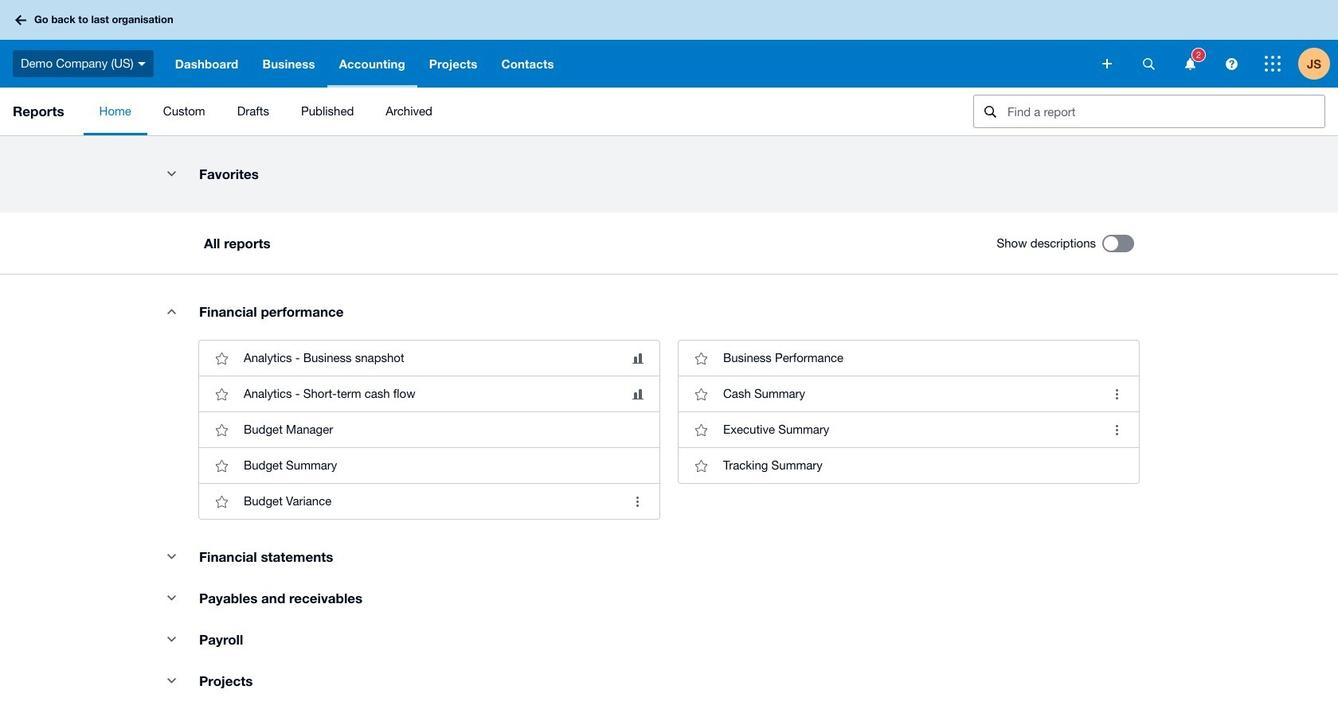 Task type: locate. For each thing, give the bounding box(es) containing it.
more options image
[[1101, 414, 1133, 446]]

1 vertical spatial favorite image
[[206, 379, 237, 410]]

0 vertical spatial favorite image
[[206, 450, 237, 482]]

3 collapse report group image from the top
[[155, 665, 187, 697]]

1 vertical spatial collapse report group image
[[155, 624, 187, 656]]

favorite image
[[206, 450, 237, 482], [206, 486, 237, 518]]

2 vertical spatial collapse report group image
[[155, 665, 187, 697]]

menu
[[83, 88, 961, 135]]

collapse report group image
[[155, 158, 187, 190], [155, 541, 187, 573], [155, 665, 187, 697]]

None field
[[973, 95, 1326, 128]]

1 vertical spatial collapse report group image
[[155, 541, 187, 573]]

expand report group image
[[155, 296, 187, 328]]

1 vertical spatial favorite image
[[206, 486, 237, 518]]

1 collapse report group image from the top
[[155, 583, 187, 614]]

more options image
[[1101, 379, 1133, 410]]

3 favorite image from the top
[[206, 414, 237, 446]]

2 collapse report group image from the top
[[155, 541, 187, 573]]

0 horizontal spatial svg image
[[1185, 58, 1195, 70]]

banner
[[0, 0, 1338, 88]]

2 vertical spatial favorite image
[[206, 414, 237, 446]]

0 vertical spatial collapse report group image
[[155, 583, 187, 614]]

svg image
[[1265, 56, 1281, 72], [1185, 58, 1195, 70]]

favorite image
[[206, 343, 237, 375], [206, 379, 237, 410], [206, 414, 237, 446]]

svg image
[[15, 15, 26, 25], [1143, 58, 1155, 70], [1226, 58, 1238, 70], [1103, 59, 1112, 69], [138, 62, 146, 66]]

0 vertical spatial collapse report group image
[[155, 158, 187, 190]]

2 collapse report group image from the top
[[155, 624, 187, 656]]

0 vertical spatial favorite image
[[206, 343, 237, 375]]

collapse report group image
[[155, 583, 187, 614], [155, 624, 187, 656]]



Task type: vqa. For each thing, say whether or not it's contained in the screenshot.
first Favorite icon from the bottom of the page
yes



Task type: describe. For each thing, give the bounding box(es) containing it.
2 favorite image from the top
[[206, 486, 237, 518]]

1 favorite image from the top
[[206, 343, 237, 375]]

1 collapse report group image from the top
[[155, 158, 187, 190]]

1 favorite image from the top
[[206, 450, 237, 482]]

Find a report text field
[[1006, 96, 1325, 127]]

1 horizontal spatial svg image
[[1265, 56, 1281, 72]]

2 favorite image from the top
[[206, 379, 237, 410]]



